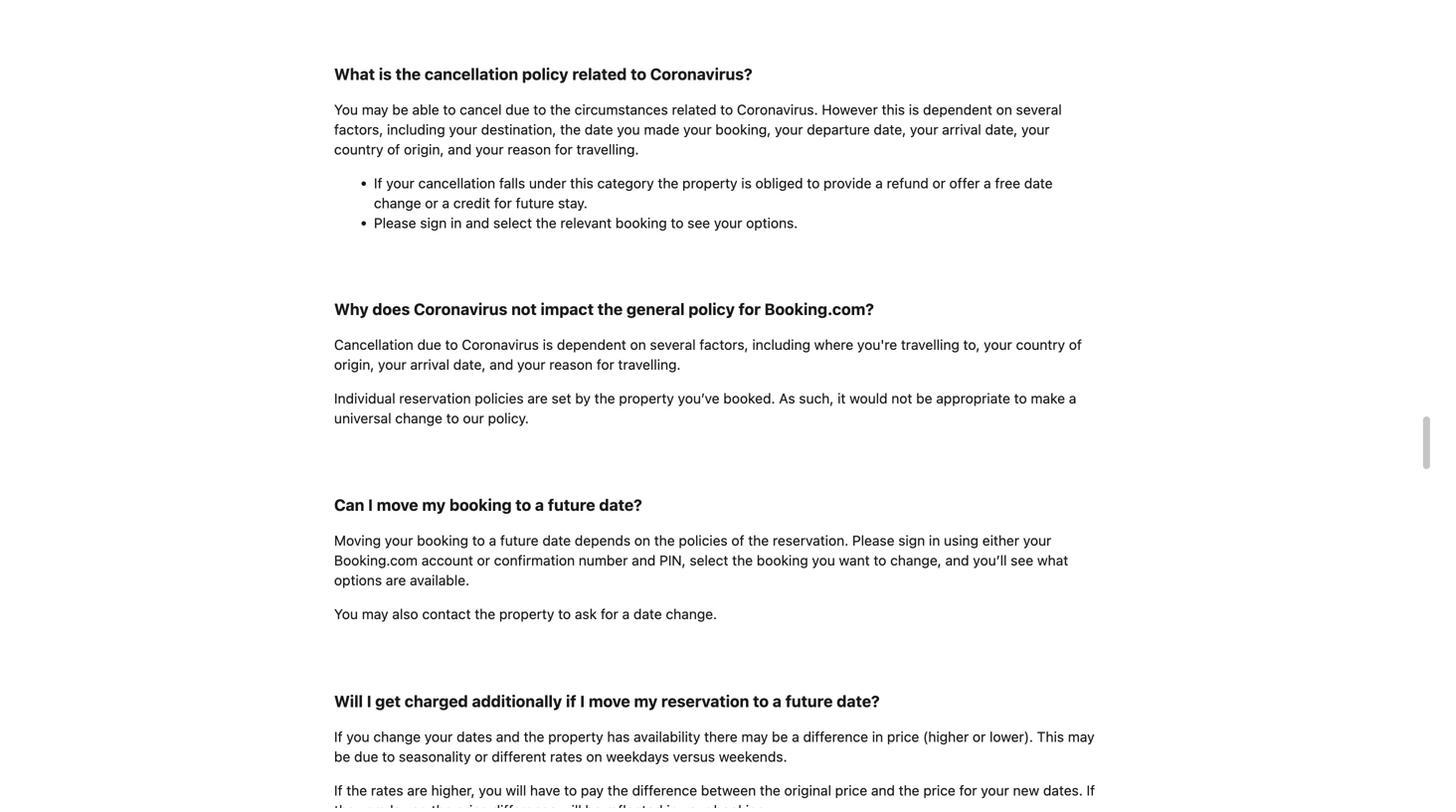Task type: describe. For each thing, give the bounding box(es) containing it.
to,
[[963, 337, 980, 353]]

you'll
[[973, 553, 1007, 569]]

additionally
[[472, 692, 562, 711]]

able
[[412, 102, 439, 118]]

price down (higher
[[923, 783, 956, 799]]

departure
[[807, 122, 870, 138]]

made
[[644, 122, 680, 138]]

country inside you may be able to cancel due to the circumstances related to coronavirus. however this is dependent on several factors, including your destination, the date you made your booking, your departure date, your arrival date, your country of origin, and your reason for travelling.
[[334, 141, 383, 158]]

future inside if your cancellation falls under this category the property is obliged to provide a refund or offer a free date change or a credit for future stay. please sign in and select the relevant booking to see your options.
[[516, 195, 554, 212]]

1 vertical spatial reservation
[[661, 692, 749, 711]]

a left the refund at the top of page
[[875, 175, 883, 192]]

available.
[[410, 573, 470, 589]]

has
[[607, 729, 630, 745]]

you're
[[857, 337, 897, 353]]

property inside individual reservation policies are set by the property you've booked. as such, it would not be appropriate to make a universal change to our policy.
[[619, 390, 674, 407]]

why
[[334, 300, 369, 319]]

travelling. inside the cancellation due to coronavirus is dependent on several factors, including where you're travelling to, your country of origin, your arrival date, and your reason for travelling.
[[618, 356, 681, 373]]

or inside moving your booking to a future date depends on the policies of the reservation. please sign in using either your booking.com account or confirmation number and pin, select the booking you want to change, and you'll see what options are available.
[[477, 553, 490, 569]]

what
[[1037, 553, 1068, 569]]

reflected
[[605, 802, 663, 809]]

a inside if you change your dates and the property has availability there may be a difference in price (higher or lower). this may be due to seasonality or different rates on weekdays versus weekends.
[[792, 729, 799, 745]]

is right what
[[379, 65, 392, 84]]

price inside if you change your dates and the property has availability there may be a difference in price (higher or lower). this may be due to seasonality or different rates on weekdays versus weekends.
[[887, 729, 919, 745]]

category
[[597, 175, 654, 192]]

under
[[529, 175, 566, 192]]

and inside the cancellation due to coronavirus is dependent on several factors, including where you're travelling to, your country of origin, your arrival date, and your reason for travelling.
[[490, 356, 513, 373]]

change.
[[666, 606, 717, 623]]

change inside if your cancellation falls under this category the property is obliged to provide a refund or offer a free date change or a credit for future stay. please sign in and select the relevant booking to see your options.
[[374, 195, 421, 212]]

be up weekends.
[[772, 729, 788, 745]]

would
[[850, 390, 888, 407]]

your inside if you change your dates and the property has availability there may be a difference in price (higher or lower). this may be due to seasonality or different rates on weekdays versus weekends.
[[424, 729, 453, 745]]

change inside individual reservation policies are set by the property you've booked. as such, it would not be appropriate to make a universal change to our policy.
[[395, 410, 443, 427]]

universal
[[334, 410, 391, 427]]

individual reservation policies are set by the property you've booked. as such, it would not be appropriate to make a universal change to our policy.
[[334, 390, 1077, 427]]

0 horizontal spatial not
[[511, 300, 537, 319]]

reason inside the cancellation due to coronavirus is dependent on several factors, including where you're travelling to, your country of origin, your arrival date, and your reason for travelling.
[[549, 356, 593, 373]]

appropriate
[[936, 390, 1010, 407]]

date inside you may be able to cancel due to the circumstances related to coronavirus. however this is dependent on several factors, including your destination, the date you made your booking, your departure date, your arrival date, your country of origin, and your reason for travelling.
[[585, 122, 613, 138]]

0 horizontal spatial move
[[377, 496, 418, 515]]

to inside the cancellation due to coronavirus is dependent on several factors, including where you're travelling to, your country of origin, your arrival date, and your reason for travelling.
[[445, 337, 458, 353]]

to left 'our'
[[446, 410, 459, 427]]

to down can i move my booking to a future date?
[[472, 533, 485, 549]]

policy.
[[488, 410, 529, 427]]

may up weekends.
[[741, 729, 768, 745]]

impact
[[541, 300, 594, 319]]

to up destination,
[[533, 102, 546, 118]]

or left lower).
[[973, 729, 986, 745]]

you inside moving your booking to a future date depends on the policies of the reservation. please sign in using either your booking.com account or confirmation number and pin, select the booking you want to change, and you'll see what options are available.
[[812, 553, 835, 569]]

have
[[530, 783, 560, 799]]

such,
[[799, 390, 834, 407]]

stay.
[[558, 195, 588, 212]]

individual
[[334, 390, 395, 407]]

lower,
[[390, 802, 428, 809]]

you inside if you change your dates and the property has availability there may be a difference in price (higher or lower). this may be due to seasonality or different rates on weekdays versus weekends.
[[346, 729, 370, 745]]

general
[[627, 300, 685, 319]]

rates inside 'if the rates are higher, you will have to pay the difference between the original price and the price for your new dates. if they are lower, the price difference will be reflected in your booking.'
[[371, 783, 403, 799]]

of inside the cancellation due to coronavirus is dependent on several factors, including where you're travelling to, your country of origin, your arrival date, and your reason for travelling.
[[1069, 337, 1082, 353]]

sign inside moving your booking to a future date depends on the policies of the reservation. please sign in using either your booking.com account or confirmation number and pin, select the booking you want to change, and you'll see what options are available.
[[898, 533, 925, 549]]

or left the offer
[[932, 175, 946, 192]]

provide
[[824, 175, 872, 192]]

for right ask
[[601, 606, 618, 623]]

lower).
[[990, 729, 1033, 745]]

charged
[[405, 692, 468, 711]]

including inside you may be able to cancel due to the circumstances related to coronavirus. however this is dependent on several factors, including your destination, the date you made your booking, your departure date, your arrival date, your country of origin, and your reason for travelling.
[[387, 122, 445, 138]]

travelling
[[901, 337, 960, 353]]

cancellation
[[334, 337, 413, 353]]

offer
[[949, 175, 980, 192]]

to up "general" on the left
[[671, 215, 684, 231]]

the inside if you change your dates and the property has availability there may be a difference in price (higher or lower). this may be due to seasonality or different rates on weekdays versus weekends.
[[524, 729, 544, 745]]

1 vertical spatial my
[[634, 692, 658, 711]]

dates.
[[1043, 783, 1083, 799]]

can i move my booking to a future date?
[[334, 496, 642, 515]]

and inside if your cancellation falls under this category the property is obliged to provide a refund or offer a free date change or a credit for future stay. please sign in and select the relevant booking to see your options.
[[466, 215, 490, 231]]

number
[[579, 553, 628, 569]]

0 horizontal spatial date?
[[599, 496, 642, 515]]

to up weekends.
[[753, 692, 769, 711]]

to left ask
[[558, 606, 571, 623]]

1 horizontal spatial difference
[[632, 783, 697, 799]]

availability
[[634, 729, 700, 745]]

can
[[334, 496, 364, 515]]

a left credit
[[442, 195, 450, 212]]

in inside if you change your dates and the property has availability there may be a difference in price (higher or lower). this may be due to seasonality or different rates on weekdays versus weekends.
[[872, 729, 883, 745]]

be inside 'if the rates are higher, you will have to pay the difference between the original price and the price for your new dates. if they are lower, the price difference will be reflected in your booking.'
[[585, 802, 602, 809]]

1 horizontal spatial date,
[[874, 122, 906, 138]]

0 horizontal spatial will
[[506, 783, 526, 799]]

reservation.
[[773, 533, 849, 549]]

difference inside if you change your dates and the property has availability there may be a difference in price (higher or lower). this may be due to seasonality or different rates on weekdays versus weekends.
[[803, 729, 868, 745]]

as
[[779, 390, 795, 407]]

of inside moving your booking to a future date depends on the policies of the reservation. please sign in using either your booking.com account or confirmation number and pin, select the booking you want to change, and you'll see what options are available.
[[731, 533, 744, 549]]

to up circumstances
[[631, 65, 646, 84]]

ask
[[575, 606, 597, 623]]

the inside individual reservation policies are set by the property you've booked. as such, it would not be appropriate to make a universal change to our policy.
[[594, 390, 615, 407]]

arrival inside the cancellation due to coronavirus is dependent on several factors, including where you're travelling to, your country of origin, your arrival date, and your reason for travelling.
[[410, 356, 449, 373]]

will i get charged additionally if i move my reservation to a future date?
[[334, 692, 880, 711]]

booking,
[[715, 122, 771, 138]]

cancellation due to coronavirus is dependent on several factors, including where you're travelling to, your country of origin, your arrival date, and your reason for travelling.
[[334, 337, 1082, 373]]

in inside 'if the rates are higher, you will have to pay the difference between the original price and the price for your new dates. if they are lower, the price difference will be reflected in your booking.'
[[667, 802, 678, 809]]

property down confirmation in the left bottom of the page
[[499, 606, 554, 623]]

also
[[392, 606, 418, 623]]

several inside you may be able to cancel due to the circumstances related to coronavirus. however this is dependent on several factors, including your destination, the date you made your booking, your departure date, your arrival date, your country of origin, and your reason for travelling.
[[1016, 102, 1062, 118]]

higher,
[[431, 783, 475, 799]]

booking inside if your cancellation falls under this category the property is obliged to provide a refund or offer a free date change or a credit for future stay. please sign in and select the relevant booking to see your options.
[[616, 215, 667, 231]]

price down higher,
[[456, 802, 488, 809]]

coronavirus.
[[737, 102, 818, 118]]

what
[[334, 65, 375, 84]]

arrival inside you may be able to cancel due to the circumstances related to coronavirus. however this is dependent on several factors, including your destination, the date you made your booking, your departure date, your arrival date, your country of origin, and your reason for travelling.
[[942, 122, 981, 138]]

price right original
[[835, 783, 867, 799]]

this
[[1037, 729, 1064, 745]]

and inside 'if the rates are higher, you will have to pay the difference between the original price and the price for your new dates. if they are lower, the price difference will be reflected in your booking.'
[[871, 783, 895, 799]]

coronavirus?
[[650, 65, 753, 84]]

select inside moving your booking to a future date depends on the policies of the reservation. please sign in using either your booking.com account or confirmation number and pin, select the booking you want to change, and you'll see what options are available.
[[690, 553, 728, 569]]

what is the cancellation policy related to coronavirus?
[[334, 65, 753, 84]]

contact
[[422, 606, 471, 623]]

date left change.
[[634, 606, 662, 623]]

seasonality
[[399, 749, 471, 765]]

account
[[422, 553, 473, 569]]

they
[[334, 802, 362, 809]]

a up confirmation in the left bottom of the page
[[535, 496, 544, 515]]

you may also contact the property to ask for a date change.
[[334, 606, 717, 623]]

are inside moving your booking to a future date depends on the policies of the reservation. please sign in using either your booking.com account or confirmation number and pin, select the booking you want to change, and you'll see what options are available.
[[386, 573, 406, 589]]

i for will
[[367, 692, 372, 711]]

see for what
[[1011, 553, 1034, 569]]

is inside you may be able to cancel due to the circumstances related to coronavirus. however this is dependent on several factors, including your destination, the date you made your booking, your departure date, your arrival date, your country of origin, and your reason for travelling.
[[909, 102, 919, 118]]

origin, inside the cancellation due to coronavirus is dependent on several factors, including where you're travelling to, your country of origin, your arrival date, and your reason for travelling.
[[334, 356, 374, 373]]

confirmation
[[494, 553, 575, 569]]

to right obliged
[[807, 175, 820, 192]]

if for if the rates are higher, you will have to pay the difference between the original price and the price for your new dates. if they are lower, the price difference will be reflected in your booking.
[[334, 783, 343, 799]]

or down the dates
[[475, 749, 488, 765]]

a right ask
[[622, 606, 630, 623]]

0 vertical spatial policy
[[522, 65, 568, 84]]

may left "also"
[[362, 606, 388, 623]]

1 horizontal spatial policy
[[689, 300, 735, 319]]

country inside the cancellation due to coronavirus is dependent on several factors, including where you're travelling to, your country of origin, your arrival date, and your reason for travelling.
[[1016, 337, 1065, 353]]

if for if you change your dates and the property has availability there may be a difference in price (higher or lower). this may be due to seasonality or different rates on weekdays versus weekends.
[[334, 729, 343, 745]]

either
[[982, 533, 1019, 549]]

i for can
[[368, 496, 373, 515]]

our
[[463, 410, 484, 427]]

it
[[838, 390, 846, 407]]

this inside you may be able to cancel due to the circumstances related to coronavirus. however this is dependent on several factors, including your destination, the date you made your booking, your departure date, your arrival date, your country of origin, and your reason for travelling.
[[882, 102, 905, 118]]

factors, inside the cancellation due to coronavirus is dependent on several factors, including where you're travelling to, your country of origin, your arrival date, and your reason for travelling.
[[700, 337, 749, 353]]

original
[[784, 783, 831, 799]]

please inside moving your booking to a future date depends on the policies of the reservation. please sign in using either your booking.com account or confirmation number and pin, select the booking you want to change, and you'll see what options are available.
[[852, 533, 895, 549]]

to right able
[[443, 102, 456, 118]]

0 vertical spatial my
[[422, 496, 446, 515]]

property inside if you change your dates and the property has availability there may be a difference in price (higher or lower). this may be due to seasonality or different rates on weekdays versus weekends.
[[548, 729, 603, 745]]

does
[[372, 300, 410, 319]]

for inside 'if the rates are higher, you will have to pay the difference between the original price and the price for your new dates. if they are lower, the price difference will be reflected in your booking.'
[[959, 783, 977, 799]]

options.
[[746, 215, 798, 231]]

policies inside moving your booking to a future date depends on the policies of the reservation. please sign in using either your booking.com account or confirmation number and pin, select the booking you want to change, and you'll see what options are available.
[[679, 533, 728, 549]]

relevant
[[560, 215, 612, 231]]

to left make
[[1014, 390, 1027, 407]]

between
[[701, 783, 756, 799]]

booking.com?
[[765, 300, 874, 319]]

using
[[944, 533, 979, 549]]

several inside the cancellation due to coronavirus is dependent on several factors, including where you're travelling to, your country of origin, your arrival date, and your reason for travelling.
[[650, 337, 696, 353]]

why does coronavirus not impact the general policy for booking.com?
[[334, 300, 874, 319]]

set
[[552, 390, 571, 407]]

including inside the cancellation due to coronavirus is dependent on several factors, including where you're travelling to, your country of origin, your arrival date, and your reason for travelling.
[[752, 337, 811, 353]]

moving your booking to a future date depends on the policies of the reservation. please sign in using either your booking.com account or confirmation number and pin, select the booking you want to change, and you'll see what options are available.
[[334, 533, 1068, 589]]



Task type: vqa. For each thing, say whether or not it's contained in the screenshot.
the If corresponding to If you change your dates and the property has availability there may be a difference in price (higher or lower). This may be due to seasonality or different rates on weekdays versus weekends.
yes



Task type: locate. For each thing, give the bounding box(es) containing it.
move right can
[[377, 496, 418, 515]]

please
[[374, 215, 416, 231], [852, 533, 895, 549]]

change left credit
[[374, 195, 421, 212]]

due
[[505, 102, 530, 118], [417, 337, 441, 353], [354, 749, 378, 765]]

1 horizontal spatial related
[[672, 102, 717, 118]]

0 vertical spatial difference
[[803, 729, 868, 745]]

you down will
[[346, 729, 370, 745]]

are right they at left
[[366, 802, 386, 809]]

0 vertical spatial origin,
[[404, 141, 444, 158]]

0 vertical spatial reservation
[[399, 390, 471, 407]]

origin, inside you may be able to cancel due to the circumstances related to coronavirus. however this is dependent on several factors, including your destination, the date you made your booking, your departure date, your arrival date, your country of origin, and your reason for travelling.
[[404, 141, 444, 158]]

1 horizontal spatial select
[[690, 553, 728, 569]]

1 vertical spatial reason
[[549, 356, 593, 373]]

0 horizontal spatial date,
[[453, 356, 486, 373]]

if your cancellation falls under this category the property is obliged to provide a refund or offer a free date change or a credit for future stay. please sign in and select the relevant booking to see your options.
[[374, 175, 1053, 231]]

a up weekends.
[[773, 692, 782, 711]]

a left the free
[[984, 175, 991, 192]]

including down booking.com?
[[752, 337, 811, 353]]

0 horizontal spatial select
[[493, 215, 532, 231]]

1 vertical spatial see
[[1011, 553, 1034, 569]]

a
[[875, 175, 883, 192], [984, 175, 991, 192], [442, 195, 450, 212], [1069, 390, 1077, 407], [535, 496, 544, 515], [489, 533, 496, 549], [622, 606, 630, 623], [773, 692, 782, 711], [792, 729, 799, 745]]

if
[[566, 692, 576, 711]]

1 vertical spatial date?
[[837, 692, 880, 711]]

a up original
[[792, 729, 799, 745]]

1 vertical spatial travelling.
[[618, 356, 681, 373]]

coronavirus inside the cancellation due to coronavirus is dependent on several factors, including where you're travelling to, your country of origin, your arrival date, and your reason for travelling.
[[462, 337, 539, 353]]

change,
[[890, 553, 942, 569]]

pin,
[[659, 553, 686, 569]]

0 vertical spatial not
[[511, 300, 537, 319]]

1 horizontal spatial sign
[[898, 533, 925, 549]]

0 vertical spatial related
[[572, 65, 627, 84]]

if inside if you change your dates and the property has availability there may be a difference in price (higher or lower). this may be due to seasonality or different rates on weekdays versus weekends.
[[334, 729, 343, 745]]

0 horizontal spatial factors,
[[334, 122, 383, 138]]

1 horizontal spatial factors,
[[700, 337, 749, 353]]

on inside if you change your dates and the property has availability there may be a difference in price (higher or lower). this may be due to seasonality or different rates on weekdays versus weekends.
[[586, 749, 602, 765]]

my
[[422, 496, 446, 515], [634, 692, 658, 711]]

factors, down what
[[334, 122, 383, 138]]

rates inside if you change your dates and the property has availability there may be a difference in price (higher or lower). this may be due to seasonality or different rates on weekdays versus weekends.
[[550, 749, 583, 765]]

to right cancellation
[[445, 337, 458, 353]]

and
[[448, 141, 472, 158], [466, 215, 490, 231], [490, 356, 513, 373], [632, 553, 656, 569], [945, 553, 969, 569], [496, 729, 520, 745], [871, 783, 895, 799]]

0 horizontal spatial country
[[334, 141, 383, 158]]

including down able
[[387, 122, 445, 138]]

for down falls
[[494, 195, 512, 212]]

booking.
[[714, 802, 769, 809]]

is
[[379, 65, 392, 84], [909, 102, 919, 118], [741, 175, 752, 192], [543, 337, 553, 353]]

2 horizontal spatial due
[[505, 102, 530, 118]]

move up has
[[589, 692, 630, 711]]

free
[[995, 175, 1021, 192]]

1 vertical spatial factors,
[[700, 337, 749, 353]]

or
[[932, 175, 946, 192], [425, 195, 438, 212], [477, 553, 490, 569], [973, 729, 986, 745], [475, 749, 488, 765]]

a inside moving your booking to a future date depends on the policies of the reservation. please sign in using either your booking.com account or confirmation number and pin, select the booking you want to change, and you'll see what options are available.
[[489, 533, 496, 549]]

1 vertical spatial sign
[[898, 533, 925, 549]]

a inside individual reservation policies are set by the property you've booked. as such, it would not be appropriate to make a universal change to our policy.
[[1069, 390, 1077, 407]]

date down circumstances
[[585, 122, 613, 138]]

rates up have
[[550, 749, 583, 765]]

i right if
[[580, 692, 585, 711]]

country down what
[[334, 141, 383, 158]]

coronavirus up policy.
[[462, 337, 539, 353]]

future up weekends.
[[785, 692, 833, 711]]

1 vertical spatial move
[[589, 692, 630, 711]]

you inside you may be able to cancel due to the circumstances related to coronavirus. however this is dependent on several factors, including your destination, the date you made your booking, your departure date, your arrival date, your country of origin, and your reason for travelling.
[[334, 102, 358, 118]]

1 vertical spatial change
[[395, 410, 443, 427]]

and down using on the bottom right of page
[[945, 553, 969, 569]]

1 vertical spatial rates
[[371, 783, 403, 799]]

difference up original
[[803, 729, 868, 745]]

0 horizontal spatial of
[[387, 141, 400, 158]]

by
[[575, 390, 591, 407]]

where
[[814, 337, 854, 353]]

2 you from the top
[[334, 606, 358, 623]]

moving
[[334, 533, 381, 549]]

country up make
[[1016, 337, 1065, 353]]

1 horizontal spatial move
[[589, 692, 630, 711]]

date
[[585, 122, 613, 138], [1024, 175, 1053, 192], [542, 533, 571, 549], [634, 606, 662, 623]]

reservation inside individual reservation policies are set by the property you've booked. as such, it would not be appropriate to make a universal change to our policy.
[[399, 390, 471, 407]]

be inside you may be able to cancel due to the circumstances related to coronavirus. however this is dependent on several factors, including your destination, the date you made your booking, your departure date, your arrival date, your country of origin, and your reason for travelling.
[[392, 102, 408, 118]]

will
[[334, 692, 363, 711]]

1 horizontal spatial this
[[882, 102, 905, 118]]

select inside if your cancellation falls under this category the property is obliged to provide a refund or offer a free date change or a credit for future stay. please sign in and select the relevant booking to see your options.
[[493, 215, 532, 231]]

0 vertical spatial will
[[506, 783, 526, 799]]

1 horizontal spatial of
[[731, 533, 744, 549]]

weekdays
[[606, 749, 669, 765]]

0 horizontal spatial reservation
[[399, 390, 471, 407]]

in
[[451, 215, 462, 231], [929, 533, 940, 549], [872, 729, 883, 745], [667, 802, 678, 809]]

1 horizontal spatial see
[[1011, 553, 1034, 569]]

1 vertical spatial of
[[1069, 337, 1082, 353]]

not left impact
[[511, 300, 537, 319]]

origin, down cancellation
[[334, 356, 374, 373]]

for up the cancellation due to coronavirus is dependent on several factors, including where you're travelling to, your country of origin, your arrival date, and your reason for travelling.
[[739, 300, 761, 319]]

0 horizontal spatial difference
[[492, 802, 557, 809]]

and inside you may be able to cancel due to the circumstances related to coronavirus. however this is dependent on several factors, including your destination, the date you made your booking, your departure date, your arrival date, your country of origin, and your reason for travelling.
[[448, 141, 472, 158]]

are inside individual reservation policies are set by the property you've booked. as such, it would not be appropriate to make a universal change to our policy.
[[528, 390, 548, 407]]

0 vertical spatial reason
[[508, 141, 551, 158]]

this up stay.
[[570, 175, 594, 192]]

0 horizontal spatial arrival
[[410, 356, 449, 373]]

change inside if you change your dates and the property has availability there may be a difference in price (higher or lower). this may be due to seasonality or different rates on weekdays versus weekends.
[[373, 729, 421, 745]]

0 vertical spatial policies
[[475, 390, 524, 407]]

1 you from the top
[[334, 102, 358, 118]]

0 vertical spatial date?
[[599, 496, 642, 515]]

reason
[[508, 141, 551, 158], [549, 356, 593, 373]]

0 horizontal spatial origin,
[[334, 356, 374, 373]]

1 vertical spatial related
[[672, 102, 717, 118]]

falls
[[499, 175, 525, 192]]

0 vertical spatial travelling.
[[576, 141, 639, 158]]

in inside if your cancellation falls under this category the property is obliged to provide a refund or offer a free date change or a credit for future stay. please sign in and select the relevant booking to see your options.
[[451, 215, 462, 231]]

not inside individual reservation policies are set by the property you've booked. as such, it would not be appropriate to make a universal change to our policy.
[[892, 390, 912, 407]]

i right can
[[368, 496, 373, 515]]

0 vertical spatial move
[[377, 496, 418, 515]]

cancellation inside if your cancellation falls under this category the property is obliged to provide a refund or offer a free date change or a credit for future stay. please sign in and select the relevant booking to see your options.
[[418, 175, 495, 192]]

you down reservation.
[[812, 553, 835, 569]]

in right the reflected
[[667, 802, 678, 809]]

1 horizontal spatial including
[[752, 337, 811, 353]]

may inside you may be able to cancel due to the circumstances related to coronavirus. however this is dependent on several factors, including your destination, the date you made your booking, your departure date, your arrival date, your country of origin, and your reason for travelling.
[[362, 102, 388, 118]]

due inside if you change your dates and the property has availability there may be a difference in price (higher or lower). this may be due to seasonality or different rates on weekdays versus weekends.
[[354, 749, 378, 765]]

this inside if your cancellation falls under this category the property is obliged to provide a refund or offer a free date change or a credit for future stay. please sign in and select the relevant booking to see your options.
[[570, 175, 594, 192]]

you right higher,
[[479, 783, 502, 799]]

make
[[1031, 390, 1065, 407]]

date, up the free
[[985, 122, 1018, 138]]

refund
[[887, 175, 929, 192]]

dates
[[457, 729, 492, 745]]

will left have
[[506, 783, 526, 799]]

and inside if you change your dates and the property has availability there may be a difference in price (higher or lower). this may be due to seasonality or different rates on weekdays versus weekends.
[[496, 729, 520, 745]]

you for you may be able to cancel due to the circumstances related to coronavirus. however this is dependent on several factors, including your destination, the date you made your booking, your departure date, your arrival date, your country of origin, and your reason for travelling.
[[334, 102, 358, 118]]

property down you may be able to cancel due to the circumstances related to coronavirus. however this is dependent on several factors, including your destination, the date you made your booking, your departure date, your arrival date, your country of origin, and your reason for travelling.
[[682, 175, 738, 192]]

origin, down able
[[404, 141, 444, 158]]

travelling. up category
[[576, 141, 639, 158]]

policies inside individual reservation policies are set by the property you've booked. as such, it would not be appropriate to make a universal change to our policy.
[[475, 390, 524, 407]]

coronavirus right does
[[414, 300, 508, 319]]

1 vertical spatial due
[[417, 337, 441, 353]]

arrival down cancellation
[[410, 356, 449, 373]]

0 vertical spatial country
[[334, 141, 383, 158]]

for up under
[[555, 141, 573, 158]]

however
[[822, 102, 878, 118]]

change down get
[[373, 729, 421, 745]]

if inside if your cancellation falls under this category the property is obliged to provide a refund or offer a free date change or a credit for future stay. please sign in and select the relevant booking to see your options.
[[374, 175, 382, 192]]

credit
[[453, 195, 490, 212]]

and up policy.
[[490, 356, 513, 373]]

property down if
[[548, 729, 603, 745]]

is down impact
[[543, 337, 553, 353]]

0 horizontal spatial policies
[[475, 390, 524, 407]]

my up account
[[422, 496, 446, 515]]

may down what
[[362, 102, 388, 118]]

may right this
[[1068, 729, 1095, 745]]

including
[[387, 122, 445, 138], [752, 337, 811, 353]]

0 vertical spatial cancellation
[[425, 65, 518, 84]]

is right however at right
[[909, 102, 919, 118]]

1 horizontal spatial date?
[[837, 692, 880, 711]]

policy up destination,
[[522, 65, 568, 84]]

2 vertical spatial change
[[373, 729, 421, 745]]

if
[[374, 175, 382, 192], [334, 729, 343, 745], [334, 783, 343, 799], [1087, 783, 1095, 799]]

1 vertical spatial coronavirus
[[462, 337, 539, 353]]

move
[[377, 496, 418, 515], [589, 692, 630, 711]]

cancel
[[460, 102, 502, 118]]

and down cancel
[[448, 141, 472, 158]]

in left using on the bottom right of page
[[929, 533, 940, 549]]

i
[[368, 496, 373, 515], [367, 692, 372, 711], [580, 692, 585, 711]]

see left options.
[[688, 215, 710, 231]]

future up depends at left
[[548, 496, 595, 515]]

for inside the cancellation due to coronavirus is dependent on several factors, including where you're travelling to, your country of origin, your arrival date, and your reason for travelling.
[[597, 356, 614, 373]]

destination,
[[481, 122, 556, 138]]

(higher
[[923, 729, 969, 745]]

cancellation up cancel
[[425, 65, 518, 84]]

dependent inside you may be able to cancel due to the circumstances related to coronavirus. however this is dependent on several factors, including your destination, the date you made your booking, your departure date, your arrival date, your country of origin, and your reason for travelling.
[[923, 102, 993, 118]]

1 horizontal spatial my
[[634, 692, 658, 711]]

you
[[617, 122, 640, 138], [812, 553, 835, 569], [346, 729, 370, 745], [479, 783, 502, 799]]

1 horizontal spatial dependent
[[923, 102, 993, 118]]

are down 'booking.com' in the bottom left of the page
[[386, 573, 406, 589]]

0 vertical spatial factors,
[[334, 122, 383, 138]]

on inside you may be able to cancel due to the circumstances related to coronavirus. however this is dependent on several factors, including your destination, the date you made your booking, your departure date, your arrival date, your country of origin, and your reason for travelling.
[[996, 102, 1012, 118]]

due right cancellation
[[417, 337, 441, 353]]

different
[[492, 749, 546, 765]]

origin,
[[404, 141, 444, 158], [334, 356, 374, 373]]

on inside the cancellation due to coronavirus is dependent on several factors, including where you're travelling to, your country of origin, your arrival date, and your reason for travelling.
[[630, 337, 646, 353]]

1 horizontal spatial origin,
[[404, 141, 444, 158]]

reason inside you may be able to cancel due to the circumstances related to coronavirus. however this is dependent on several factors, including your destination, the date you made your booking, your departure date, your arrival date, your country of origin, and your reason for travelling.
[[508, 141, 551, 158]]

property left the you've
[[619, 390, 674, 407]]

1 horizontal spatial arrival
[[942, 122, 981, 138]]

0 vertical spatial you
[[334, 102, 358, 118]]

1 vertical spatial not
[[892, 390, 912, 407]]

1 vertical spatial dependent
[[557, 337, 626, 353]]

1 vertical spatial select
[[690, 553, 728, 569]]

0 horizontal spatial my
[[422, 496, 446, 515]]

due up destination,
[[505, 102, 530, 118]]

to right want on the right bottom of the page
[[874, 553, 887, 569]]

if the rates are higher, you will have to pay the difference between the original price and the price for your new dates. if they are lower, the price difference will be reflected in your booking.
[[334, 783, 1095, 809]]

cancellation up credit
[[418, 175, 495, 192]]

policy up the cancellation due to coronavirus is dependent on several factors, including where you're travelling to, your country of origin, your arrival date, and your reason for travelling.
[[689, 300, 735, 319]]

factors, inside you may be able to cancel due to the circumstances related to coronavirus. however this is dependent on several factors, including your destination, the date you made your booking, your departure date, your arrival date, your country of origin, and your reason for travelling.
[[334, 122, 383, 138]]

you inside 'if the rates are higher, you will have to pay the difference between the original price and the price for your new dates. if they are lower, the price difference will be reflected in your booking.'
[[479, 783, 502, 799]]

due inside you may be able to cancel due to the circumstances related to coronavirus. however this is dependent on several factors, including your destination, the date you made your booking, your departure date, your arrival date, your country of origin, and your reason for travelling.
[[505, 102, 530, 118]]

0 horizontal spatial including
[[387, 122, 445, 138]]

for
[[555, 141, 573, 158], [494, 195, 512, 212], [739, 300, 761, 319], [597, 356, 614, 373], [601, 606, 618, 623], [959, 783, 977, 799]]

1 vertical spatial will
[[561, 802, 582, 809]]

date inside if your cancellation falls under this category the property is obliged to provide a refund or offer a free date change or a credit for future stay. please sign in and select the relevant booking to see your options.
[[1024, 175, 1053, 192]]

date?
[[599, 496, 642, 515], [837, 692, 880, 711]]

see
[[688, 215, 710, 231], [1011, 553, 1034, 569]]

dependent inside the cancellation due to coronavirus is dependent on several factors, including where you're travelling to, your country of origin, your arrival date, and your reason for travelling.
[[557, 337, 626, 353]]

be down pay at the bottom of page
[[585, 802, 602, 809]]

0 vertical spatial coronavirus
[[414, 300, 508, 319]]

0 horizontal spatial several
[[650, 337, 696, 353]]

there
[[704, 729, 738, 745]]

if you change your dates and the property has availability there may be a difference in price (higher or lower). this may be due to seasonality or different rates on weekdays versus weekends.
[[334, 729, 1095, 765]]

change left 'our'
[[395, 410, 443, 427]]

0 vertical spatial rates
[[550, 749, 583, 765]]

0 horizontal spatial this
[[570, 175, 594, 192]]

depends
[[575, 533, 631, 549]]

date right the free
[[1024, 175, 1053, 192]]

want
[[839, 553, 870, 569]]

booking
[[616, 215, 667, 231], [449, 496, 512, 515], [417, 533, 468, 549], [757, 553, 808, 569]]

this
[[882, 102, 905, 118], [570, 175, 594, 192]]

1 horizontal spatial not
[[892, 390, 912, 407]]

you inside you may be able to cancel due to the circumstances related to coronavirus. however this is dependent on several factors, including your destination, the date you made your booking, your departure date, your arrival date, your country of origin, and your reason for travelling.
[[617, 122, 640, 138]]

is left obliged
[[741, 175, 752, 192]]

2 horizontal spatial difference
[[803, 729, 868, 745]]

booking.com
[[334, 553, 418, 569]]

be left able
[[392, 102, 408, 118]]

is inside if your cancellation falls under this category the property is obliged to provide a refund or offer a free date change or a credit for future stay. please sign in and select the relevant booking to see your options.
[[741, 175, 752, 192]]

1 horizontal spatial country
[[1016, 337, 1065, 353]]

options
[[334, 573, 382, 589]]

to up confirmation in the left bottom of the page
[[516, 496, 531, 515]]

date inside moving your booking to a future date depends on the policies of the reservation. please sign in using either your booking.com account or confirmation number and pin, select the booking you want to change, and you'll see what options are available.
[[542, 533, 571, 549]]

policies up pin,
[[679, 533, 728, 549]]

2 horizontal spatial of
[[1069, 337, 1082, 353]]

0 vertical spatial select
[[493, 215, 532, 231]]

circumstances
[[575, 102, 668, 118]]

see down 'either'
[[1011, 553, 1034, 569]]

related inside you may be able to cancel due to the circumstances related to coronavirus. however this is dependent on several factors, including your destination, the date you made your booking, your departure date, your arrival date, your country of origin, and your reason for travelling.
[[672, 102, 717, 118]]

rates
[[550, 749, 583, 765], [371, 783, 403, 799]]

sign
[[420, 215, 447, 231], [898, 533, 925, 549]]

0 vertical spatial see
[[688, 215, 710, 231]]

1 vertical spatial country
[[1016, 337, 1065, 353]]

1 vertical spatial cancellation
[[418, 175, 495, 192]]

be
[[392, 102, 408, 118], [916, 390, 932, 407], [772, 729, 788, 745], [334, 749, 350, 765], [585, 802, 602, 809]]

2 vertical spatial difference
[[492, 802, 557, 809]]

1 horizontal spatial please
[[852, 533, 895, 549]]

are left set on the left of the page
[[528, 390, 548, 407]]

1 vertical spatial this
[[570, 175, 594, 192]]

0 vertical spatial due
[[505, 102, 530, 118]]

reason down destination,
[[508, 141, 551, 158]]

be inside individual reservation policies are set by the property you've booked. as such, it would not be appropriate to make a universal change to our policy.
[[916, 390, 932, 407]]

or left credit
[[425, 195, 438, 212]]

to inside if you change your dates and the property has availability there may be a difference in price (higher or lower). this may be due to seasonality or different rates on weekdays versus weekends.
[[382, 749, 395, 765]]

versus
[[673, 749, 715, 765]]

i left get
[[367, 692, 372, 711]]

in left (higher
[[872, 729, 883, 745]]

booked.
[[723, 390, 775, 407]]

are up the lower,
[[407, 783, 427, 799]]

on right depends at left
[[634, 533, 650, 549]]

of inside you may be able to cancel due to the circumstances related to coronavirus. however this is dependent on several factors, including your destination, the date you made your booking, your departure date, your arrival date, your country of origin, and your reason for travelling.
[[387, 141, 400, 158]]

you for you may also contact the property to ask for a date change.
[[334, 606, 358, 623]]

date, inside the cancellation due to coronavirus is dependent on several factors, including where you're travelling to, your country of origin, your arrival date, and your reason for travelling.
[[453, 356, 486, 373]]

get
[[375, 692, 401, 711]]

on
[[996, 102, 1012, 118], [630, 337, 646, 353], [634, 533, 650, 549], [586, 749, 602, 765]]

select down falls
[[493, 215, 532, 231]]

1 vertical spatial including
[[752, 337, 811, 353]]

1 horizontal spatial several
[[1016, 102, 1062, 118]]

on up pay at the bottom of page
[[586, 749, 602, 765]]

may
[[362, 102, 388, 118], [362, 606, 388, 623], [741, 729, 768, 745], [1068, 729, 1095, 745]]

date, up 'our'
[[453, 356, 486, 373]]

related up circumstances
[[572, 65, 627, 84]]

1 vertical spatial origin,
[[334, 356, 374, 373]]

1 vertical spatial policy
[[689, 300, 735, 319]]

obliged
[[756, 175, 803, 192]]

0 vertical spatial including
[[387, 122, 445, 138]]

factors, up the you've
[[700, 337, 749, 353]]

a right make
[[1069, 390, 1077, 407]]

0 vertical spatial this
[[882, 102, 905, 118]]

change
[[374, 195, 421, 212], [395, 410, 443, 427], [373, 729, 421, 745]]

1 horizontal spatial policies
[[679, 533, 728, 549]]

0 vertical spatial dependent
[[923, 102, 993, 118]]

new
[[1013, 783, 1040, 799]]

travelling. inside you may be able to cancel due to the circumstances related to coronavirus. however this is dependent on several factors, including your destination, the date you made your booking, your departure date, your arrival date, your country of origin, and your reason for travelling.
[[576, 141, 639, 158]]

sign inside if your cancellation falls under this category the property is obliged to provide a refund or offer a free date change or a credit for future stay. please sign in and select the relevant booking to see your options.
[[420, 215, 447, 231]]

0 horizontal spatial due
[[354, 749, 378, 765]]

you've
[[678, 390, 720, 407]]

select right pin,
[[690, 553, 728, 569]]

0 horizontal spatial related
[[572, 65, 627, 84]]

1 horizontal spatial will
[[561, 802, 582, 809]]

for inside you may be able to cancel due to the circumstances related to coronavirus. however this is dependent on several factors, including your destination, the date you made your booking, your departure date, your arrival date, your country of origin, and your reason for travelling.
[[555, 141, 573, 158]]

see for your
[[688, 215, 710, 231]]

difference up the reflected
[[632, 783, 697, 799]]

to inside 'if the rates are higher, you will have to pay the difference between the original price and the price for your new dates. if they are lower, the price difference will be reflected in your booking.'
[[564, 783, 577, 799]]

on down "general" on the left
[[630, 337, 646, 353]]

select
[[493, 215, 532, 231], [690, 553, 728, 569]]

and down credit
[[466, 215, 490, 231]]

cancellation
[[425, 65, 518, 84], [418, 175, 495, 192]]

1 vertical spatial arrival
[[410, 356, 449, 373]]

pay
[[581, 783, 604, 799]]

and left pin,
[[632, 553, 656, 569]]

future inside moving your booking to a future date depends on the policies of the reservation. please sign in using either your booking.com account or confirmation number and pin, select the booking you want to change, and you'll see what options are available.
[[500, 533, 539, 549]]

please inside if your cancellation falls under this category the property is obliged to provide a refund or offer a free date change or a credit for future stay. please sign in and select the relevant booking to see your options.
[[374, 215, 416, 231]]

for inside if your cancellation falls under this category the property is obliged to provide a refund or offer a free date change or a credit for future stay. please sign in and select the relevant booking to see your options.
[[494, 195, 512, 212]]

1 vertical spatial several
[[650, 337, 696, 353]]

the
[[396, 65, 421, 84], [550, 102, 571, 118], [560, 122, 581, 138], [658, 175, 679, 192], [536, 215, 557, 231], [598, 300, 623, 319], [594, 390, 615, 407], [654, 533, 675, 549], [748, 533, 769, 549], [732, 553, 753, 569], [475, 606, 495, 623], [524, 729, 544, 745], [346, 783, 367, 799], [608, 783, 628, 799], [760, 783, 781, 799], [899, 783, 920, 799], [431, 802, 452, 809]]

in inside moving your booking to a future date depends on the policies of the reservation. please sign in using either your booking.com account or confirmation number and pin, select the booking you want to change, and you'll see what options are available.
[[929, 533, 940, 549]]

is inside the cancellation due to coronavirus is dependent on several factors, including where you're travelling to, your country of origin, your arrival date, and your reason for travelling.
[[543, 337, 553, 353]]

to up booking,
[[720, 102, 733, 118]]

0 horizontal spatial please
[[374, 215, 416, 231]]

see inside moving your booking to a future date depends on the policies of the reservation. please sign in using either your booking.com account or confirmation number and pin, select the booking you want to change, and you'll see what options are available.
[[1011, 553, 1034, 569]]

property inside if your cancellation falls under this category the property is obliged to provide a refund or offer a free date change or a credit for future stay. please sign in and select the relevant booking to see your options.
[[682, 175, 738, 192]]

on inside moving your booking to a future date depends on the policies of the reservation. please sign in using either your booking.com account or confirmation number and pin, select the booking you want to change, and you'll see what options are available.
[[634, 533, 650, 549]]

1 horizontal spatial due
[[417, 337, 441, 353]]

be up they at left
[[334, 749, 350, 765]]

see inside if your cancellation falls under this category the property is obliged to provide a refund or offer a free date change or a credit for future stay. please sign in and select the relevant booking to see your options.
[[688, 215, 710, 231]]

0 vertical spatial several
[[1016, 102, 1062, 118]]

2 horizontal spatial date,
[[985, 122, 1018, 138]]

difference
[[803, 729, 868, 745], [632, 783, 697, 799], [492, 802, 557, 809]]

reason up set on the left of the page
[[549, 356, 593, 373]]

due inside the cancellation due to coronavirus is dependent on several factors, including where you're travelling to, your country of origin, your arrival date, and your reason for travelling.
[[417, 337, 441, 353]]

if for if your cancellation falls under this category the property is obliged to provide a refund or offer a free date change or a credit for future stay. please sign in and select the relevant booking to see your options.
[[374, 175, 382, 192]]



